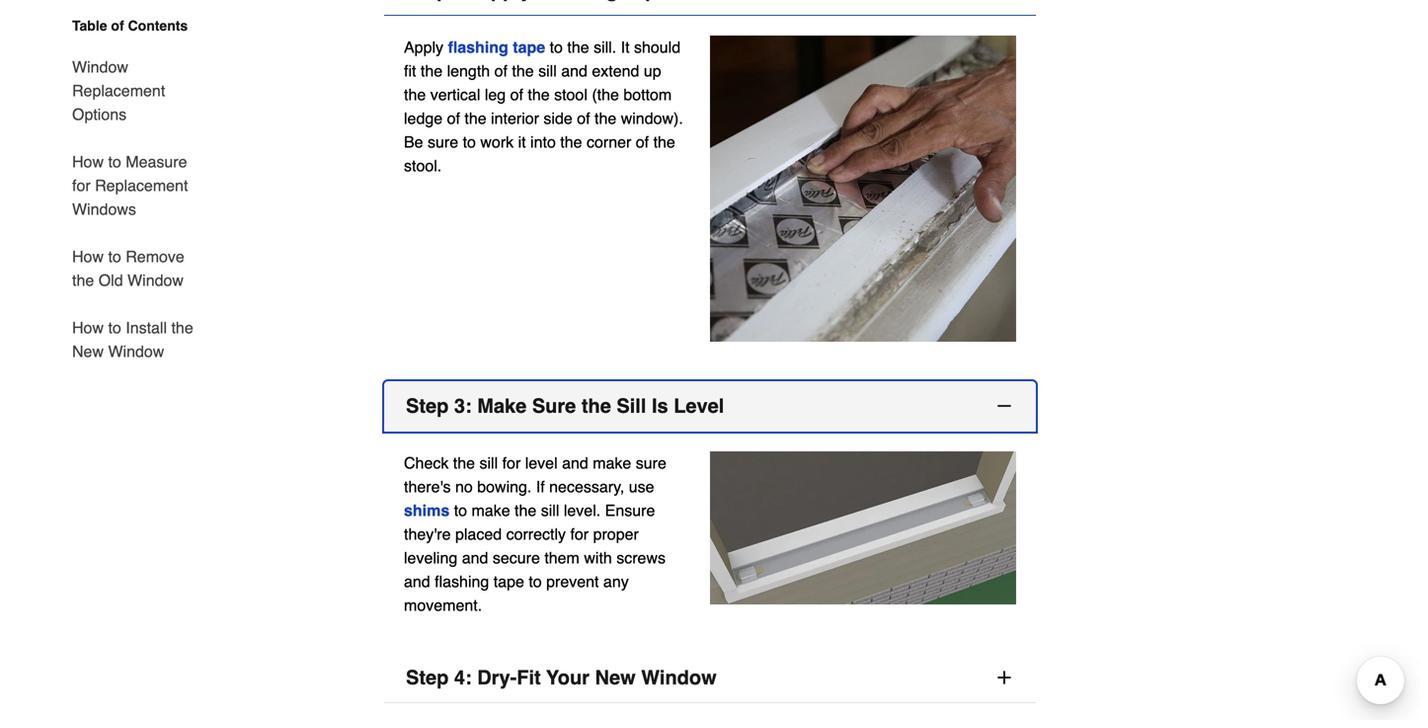 Task type: vqa. For each thing, say whether or not it's contained in the screenshot.
CORNER
yes



Task type: locate. For each thing, give the bounding box(es) containing it.
of
[[111, 18, 124, 34], [494, 62, 508, 80], [510, 85, 523, 104], [447, 109, 460, 127], [577, 109, 590, 127], [636, 133, 649, 151]]

flashing up movement.
[[435, 572, 489, 591]]

0 vertical spatial step
[[406, 395, 449, 417]]

new down old
[[72, 342, 104, 361]]

1 how from the top
[[72, 153, 104, 171]]

step 4: dry-fit your new window
[[406, 666, 717, 689]]

0 vertical spatial new
[[72, 342, 104, 361]]

the down side
[[560, 133, 582, 151]]

old
[[98, 271, 123, 289]]

2 how from the top
[[72, 247, 104, 266]]

0 vertical spatial make
[[593, 454, 631, 472]]

window
[[72, 58, 128, 76], [127, 271, 184, 289], [108, 342, 164, 361], [641, 666, 717, 689]]

0 vertical spatial how
[[72, 153, 104, 171]]

new inside how to install the new window
[[72, 342, 104, 361]]

and up necessary,
[[562, 454, 588, 472]]

the up correctly
[[515, 501, 537, 519]]

how inside how to install the new window
[[72, 319, 104, 337]]

step
[[406, 395, 449, 417], [406, 666, 449, 689]]

3 how from the top
[[72, 319, 104, 337]]

window).
[[621, 109, 683, 127]]

1 vertical spatial new
[[595, 666, 636, 689]]

apply flashing tape
[[404, 38, 545, 56]]

it
[[518, 133, 526, 151]]

replacement up options in the top of the page
[[72, 81, 165, 100]]

bottom
[[624, 85, 672, 104]]

window inside "how to remove the old window"
[[127, 271, 184, 289]]

make up necessary,
[[593, 454, 631, 472]]

1 horizontal spatial for
[[502, 454, 521, 472]]

flashing
[[448, 38, 508, 56], [435, 572, 489, 591]]

the left sill.
[[567, 38, 589, 56]]

your
[[546, 666, 590, 689]]

1 horizontal spatial new
[[595, 666, 636, 689]]

sure right be
[[428, 133, 458, 151]]

tape inside to make the sill level. ensure they're placed correctly for proper leveling and secure them with screws and flashing tape to prevent any movement.
[[494, 572, 524, 591]]

step for step 3: make sure the sill is level
[[406, 395, 449, 417]]

1 vertical spatial make
[[472, 501, 510, 519]]

sure
[[428, 133, 458, 151], [636, 454, 667, 472]]

how to install the new window link
[[72, 304, 204, 363]]

ensure
[[605, 501, 655, 519]]

how down options in the top of the page
[[72, 153, 104, 171]]

2 step from the top
[[406, 666, 449, 689]]

how to measure for replacement windows
[[72, 153, 188, 218]]

to
[[550, 38, 563, 56], [463, 133, 476, 151], [108, 153, 121, 171], [108, 247, 121, 266], [108, 319, 121, 337], [454, 501, 467, 519], [529, 572, 542, 591]]

how
[[72, 153, 104, 171], [72, 247, 104, 266], [72, 319, 104, 337]]

corner
[[587, 133, 631, 151]]

correctly
[[506, 525, 566, 543]]

sill down if
[[541, 501, 559, 519]]

step left '4:' at left bottom
[[406, 666, 449, 689]]

1 vertical spatial tape
[[494, 572, 524, 591]]

the right install
[[171, 319, 193, 337]]

0 horizontal spatial for
[[72, 176, 91, 195]]

how inside how to measure for replacement windows
[[72, 153, 104, 171]]

2 vertical spatial sill
[[541, 501, 559, 519]]

work
[[480, 133, 514, 151]]

flashing up length
[[448, 38, 508, 56]]

how up old
[[72, 247, 104, 266]]

window inside button
[[641, 666, 717, 689]]

make
[[593, 454, 631, 472], [472, 501, 510, 519]]

how to remove the old window link
[[72, 233, 204, 304]]

to up old
[[108, 247, 121, 266]]

to left measure
[[108, 153, 121, 171]]

up
[[644, 62, 661, 80]]

stool.
[[404, 157, 442, 175]]

any
[[603, 572, 629, 591]]

sill inside to make the sill level. ensure they're placed correctly for proper leveling and secure them with screws and flashing tape to prevent any movement.
[[541, 501, 559, 519]]

into
[[530, 133, 556, 151]]

1 horizontal spatial make
[[593, 454, 631, 472]]

if
[[536, 477, 545, 496]]

to left install
[[108, 319, 121, 337]]

step 3: make sure the sill is level button
[[384, 381, 1036, 432]]

for inside check the sill for level and make sure there's no bowing. if necessary, use shims
[[502, 454, 521, 472]]

for inside how to measure for replacement windows
[[72, 176, 91, 195]]

the down the leg
[[465, 109, 487, 127]]

2 horizontal spatial for
[[570, 525, 589, 543]]

of down flashing tape link
[[494, 62, 508, 80]]

for down level.
[[570, 525, 589, 543]]

0 vertical spatial tape
[[513, 38, 545, 56]]

new right your
[[595, 666, 636, 689]]

window replacement options
[[72, 58, 165, 123]]

the
[[567, 38, 589, 56], [421, 62, 443, 80], [512, 62, 534, 80], [404, 85, 426, 104], [528, 85, 550, 104], [465, 109, 487, 127], [595, 109, 617, 127], [560, 133, 582, 151], [653, 133, 675, 151], [72, 271, 94, 289], [171, 319, 193, 337], [582, 395, 611, 417], [453, 454, 475, 472], [515, 501, 537, 519]]

step 4: dry-fit your new window button
[[384, 653, 1036, 703]]

window inside how to install the new window
[[108, 342, 164, 361]]

no
[[455, 477, 473, 496]]

sill inside to the sill. it should fit the length of the sill and extend up the vertical leg of the stool (the bottom ledge of the interior side of the window). be sure to work it into the corner of the stool.
[[538, 62, 557, 80]]

1 vertical spatial for
[[502, 454, 521, 472]]

and
[[561, 62, 588, 80], [562, 454, 588, 472], [462, 549, 488, 567], [404, 572, 430, 591]]

sill up bowing.
[[480, 454, 498, 472]]

for up windows
[[72, 176, 91, 195]]

step left 3:
[[406, 395, 449, 417]]

how down old
[[72, 319, 104, 337]]

the left sill at the left
[[582, 395, 611, 417]]

side
[[544, 109, 573, 127]]

0 horizontal spatial make
[[472, 501, 510, 519]]

the inside check the sill for level and make sure there's no bowing. if necessary, use shims
[[453, 454, 475, 472]]

how for how to install the new window
[[72, 319, 104, 337]]

leg
[[485, 85, 506, 104]]

to make the sill level. ensure they're placed correctly for proper leveling and secure them with screws and flashing tape to prevent any movement.
[[404, 501, 666, 614]]

it
[[621, 38, 630, 56]]

sill
[[538, 62, 557, 80], [480, 454, 498, 472], [541, 501, 559, 519]]

make inside to make the sill level. ensure they're placed correctly for proper leveling and secure them with screws and flashing tape to prevent any movement.
[[472, 501, 510, 519]]

how inside "how to remove the old window"
[[72, 247, 104, 266]]

sure up 'use'
[[636, 454, 667, 472]]

sill up the stool
[[538, 62, 557, 80]]

length
[[447, 62, 490, 80]]

placed
[[455, 525, 502, 543]]

make inside check the sill for level and make sure there's no bowing. if necessary, use shims
[[593, 454, 631, 472]]

for for replacement
[[72, 176, 91, 195]]

there's
[[404, 477, 451, 496]]

to down secure
[[529, 572, 542, 591]]

the down fit
[[404, 85, 426, 104]]

the inside "how to remove the old window"
[[72, 271, 94, 289]]

0 vertical spatial sure
[[428, 133, 458, 151]]

the up no
[[453, 454, 475, 472]]

and inside to the sill. it should fit the length of the sill and extend up the vertical leg of the stool (the bottom ledge of the interior side of the window). be sure to work it into the corner of the stool.
[[561, 62, 588, 80]]

make up placed in the left of the page
[[472, 501, 510, 519]]

1 vertical spatial sure
[[636, 454, 667, 472]]

1 step from the top
[[406, 395, 449, 417]]

0 vertical spatial for
[[72, 176, 91, 195]]

for
[[72, 176, 91, 195], [502, 454, 521, 472], [570, 525, 589, 543]]

0 vertical spatial sill
[[538, 62, 557, 80]]

1 vertical spatial flashing
[[435, 572, 489, 591]]

leveling
[[404, 549, 458, 567]]

table of contents element
[[56, 16, 204, 363]]

to inside how to measure for replacement windows
[[108, 153, 121, 171]]

0 horizontal spatial sure
[[428, 133, 458, 151]]

1 vertical spatial sill
[[480, 454, 498, 472]]

window inside window replacement options
[[72, 58, 128, 76]]

new
[[72, 342, 104, 361], [595, 666, 636, 689]]

and up the stool
[[561, 62, 588, 80]]

replacement down measure
[[95, 176, 188, 195]]

0 vertical spatial flashing
[[448, 38, 508, 56]]

1 vertical spatial how
[[72, 247, 104, 266]]

the inside how to install the new window
[[171, 319, 193, 337]]

the down (the
[[595, 109, 617, 127]]

1 vertical spatial step
[[406, 666, 449, 689]]

shims
[[404, 501, 450, 519]]

use
[[629, 477, 654, 496]]

1 horizontal spatial sure
[[636, 454, 667, 472]]

replacement
[[72, 81, 165, 100], [95, 176, 188, 195]]

to left work
[[463, 133, 476, 151]]

1 vertical spatial replacement
[[95, 176, 188, 195]]

the down flashing tape link
[[512, 62, 534, 80]]

0 horizontal spatial new
[[72, 342, 104, 361]]

2 vertical spatial for
[[570, 525, 589, 543]]

for for level
[[502, 454, 521, 472]]

the left old
[[72, 271, 94, 289]]

for up bowing.
[[502, 454, 521, 472]]

2 vertical spatial how
[[72, 319, 104, 337]]

interior
[[491, 109, 539, 127]]

tape
[[513, 38, 545, 56], [494, 572, 524, 591]]



Task type: describe. For each thing, give the bounding box(es) containing it.
plus image
[[995, 668, 1014, 687]]

them
[[545, 549, 580, 567]]

how for how to measure for replacement windows
[[72, 153, 104, 171]]

windows
[[72, 200, 136, 218]]

step 3: make sure the sill is level
[[406, 395, 724, 417]]

movement.
[[404, 596, 482, 614]]

how for how to remove the old window
[[72, 247, 104, 266]]

flashing inside to make the sill level. ensure they're placed correctly for proper leveling and secure them with screws and flashing tape to prevent any movement.
[[435, 572, 489, 591]]

bowing.
[[477, 477, 532, 496]]

for inside to make the sill level. ensure they're placed correctly for proper leveling and secure them with screws and flashing tape to prevent any movement.
[[570, 525, 589, 543]]

to inside how to install the new window
[[108, 319, 121, 337]]

install
[[126, 319, 167, 337]]

the up side
[[528, 85, 550, 104]]

necessary,
[[549, 477, 625, 496]]

the down window).
[[653, 133, 675, 151]]

to left sill.
[[550, 38, 563, 56]]

extend
[[592, 62, 639, 80]]

sill inside check the sill for level and make sure there's no bowing. if necessary, use shims
[[480, 454, 498, 472]]

the inside 'step 3: make sure the sill is level' button
[[582, 395, 611, 417]]

be
[[404, 133, 423, 151]]

sure
[[532, 395, 576, 417]]

level
[[674, 395, 724, 417]]

of down window).
[[636, 133, 649, 151]]

and down placed in the left of the page
[[462, 549, 488, 567]]

measure
[[126, 153, 187, 171]]

applying flashing tape to the window sill. image
[[710, 36, 1016, 342]]

sure inside check the sill for level and make sure there's no bowing. if necessary, use shims
[[636, 454, 667, 472]]

an illustration showing how to level a window. image
[[710, 451, 1016, 604]]

is
[[652, 395, 668, 417]]

fit
[[517, 666, 541, 689]]

how to install the new window
[[72, 319, 193, 361]]

to inside "how to remove the old window"
[[108, 247, 121, 266]]

remove
[[126, 247, 185, 266]]

0 vertical spatial replacement
[[72, 81, 165, 100]]

apply
[[404, 38, 443, 56]]

and down leveling
[[404, 572, 430, 591]]

step for step 4: dry-fit your new window
[[406, 666, 449, 689]]

3:
[[454, 395, 472, 417]]

table of contents
[[72, 18, 188, 34]]

the inside to make the sill level. ensure they're placed correctly for proper leveling and secure them with screws and flashing tape to prevent any movement.
[[515, 501, 537, 519]]

secure
[[493, 549, 540, 567]]

screws
[[617, 549, 666, 567]]

stool
[[554, 85, 588, 104]]

replacement inside how to measure for replacement windows
[[95, 176, 188, 195]]

dry-
[[477, 666, 517, 689]]

level
[[525, 454, 558, 472]]

of right the leg
[[510, 85, 523, 104]]

new inside button
[[595, 666, 636, 689]]

with
[[584, 549, 612, 567]]

sill.
[[594, 38, 616, 56]]

proper
[[593, 525, 639, 543]]

(the
[[592, 85, 619, 104]]

they're
[[404, 525, 451, 543]]

check
[[404, 454, 449, 472]]

how to remove the old window
[[72, 247, 185, 289]]

flashing tape link
[[448, 38, 545, 56]]

prevent
[[546, 572, 599, 591]]

should
[[634, 38, 681, 56]]

to the sill. it should fit the length of the sill and extend up the vertical leg of the stool (the bottom ledge of the interior side of the window). be sure to work it into the corner of the stool.
[[404, 38, 683, 175]]

to down no
[[454, 501, 467, 519]]

of right side
[[577, 109, 590, 127]]

4:
[[454, 666, 472, 689]]

sill
[[617, 395, 646, 417]]

level.
[[564, 501, 601, 519]]

vertical
[[430, 85, 480, 104]]

how to measure for replacement windows link
[[72, 138, 204, 233]]

sure inside to the sill. it should fit the length of the sill and extend up the vertical leg of the stool (the bottom ledge of the interior side of the window). be sure to work it into the corner of the stool.
[[428, 133, 458, 151]]

window replacement options link
[[72, 43, 204, 138]]

options
[[72, 105, 127, 123]]

and inside check the sill for level and make sure there's no bowing. if necessary, use shims
[[562, 454, 588, 472]]

fit
[[404, 62, 416, 80]]

table
[[72, 18, 107, 34]]

ledge
[[404, 109, 443, 127]]

make
[[477, 395, 527, 417]]

of right table
[[111, 18, 124, 34]]

of down vertical
[[447, 109, 460, 127]]

the right fit
[[421, 62, 443, 80]]

check the sill for level and make sure there's no bowing. if necessary, use shims
[[404, 454, 667, 519]]

minus image
[[995, 396, 1014, 416]]

shims link
[[404, 501, 450, 519]]

contents
[[128, 18, 188, 34]]



